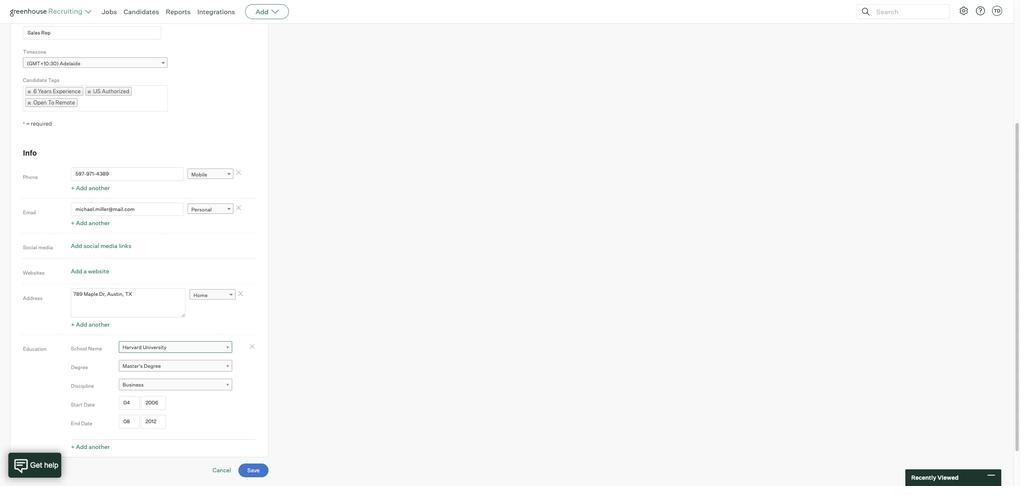 Task type: locate. For each thing, give the bounding box(es) containing it.
mobile
[[191, 172, 207, 178]]

harvard university
[[123, 345, 167, 351]]

3 + add another from the top
[[71, 321, 110, 329]]

add inside 'education' element
[[76, 444, 87, 451]]

1 + add another from the top
[[71, 185, 110, 192]]

td
[[994, 8, 1000, 14]]

remote
[[55, 99, 75, 106]]

MM text field
[[119, 416, 140, 429]]

another
[[89, 185, 110, 192], [89, 220, 110, 227], [89, 321, 110, 329], [89, 444, 110, 451]]

greenhouse recruiting image
[[10, 7, 85, 17]]

current title
[[23, 18, 53, 24]]

candidates link
[[124, 8, 159, 16]]

2 + add another link from the top
[[71, 220, 110, 227]]

=
[[26, 121, 30, 127]]

YYYY text field
[[141, 397, 166, 411]]

3 + add another link from the top
[[71, 321, 110, 329]]

media left links
[[101, 243, 117, 250]]

viewed
[[937, 475, 959, 482]]

add button
[[245, 4, 289, 19]]

degree down the "school"
[[71, 365, 88, 371]]

current
[[23, 18, 41, 24]]

3 another from the top
[[89, 321, 110, 329]]

another for phone
[[89, 185, 110, 192]]

+ add another for address
[[71, 321, 110, 329]]

2 another from the top
[[89, 220, 110, 227]]

experience
[[53, 88, 81, 95]]

4 + from the top
[[71, 444, 75, 451]]

degree
[[144, 363, 161, 370], [71, 365, 88, 371]]

2 + from the top
[[71, 220, 75, 227]]

mobile link
[[188, 169, 233, 181]]

recently viewed
[[911, 475, 959, 482]]

add
[[256, 8, 269, 16], [76, 185, 87, 192], [76, 220, 87, 227], [71, 243, 82, 250], [71, 268, 82, 275], [76, 321, 87, 329], [76, 444, 87, 451]]

4 + add another link from the top
[[71, 444, 110, 451]]

school
[[71, 346, 87, 352]]

date
[[84, 402, 95, 408], [81, 421, 92, 427]]

1 horizontal spatial degree
[[144, 363, 161, 370]]

phone
[[23, 174, 38, 181]]

another inside 'education' element
[[89, 444, 110, 451]]

degree down university
[[144, 363, 161, 370]]

0 vertical spatial date
[[84, 402, 95, 408]]

+ add another link
[[71, 185, 110, 192], [71, 220, 110, 227], [71, 321, 110, 329], [71, 444, 110, 451]]

4 another from the top
[[89, 444, 110, 451]]

2 + add another from the top
[[71, 220, 110, 227]]

info
[[23, 148, 37, 158]]

years
[[38, 88, 52, 95]]

university
[[143, 345, 167, 351]]

school name
[[71, 346, 102, 352]]

4 + add another from the top
[[71, 444, 110, 451]]

master's degree
[[123, 363, 161, 370]]

integrations link
[[197, 8, 235, 16]]

+
[[71, 185, 75, 192], [71, 220, 75, 227], [71, 321, 75, 329], [71, 444, 75, 451]]

0 horizontal spatial degree
[[71, 365, 88, 371]]

1 + from the top
[[71, 185, 75, 192]]

cancel
[[213, 467, 231, 474]]

date right start on the bottom left of the page
[[84, 402, 95, 408]]

Search text field
[[874, 6, 942, 18]]

+ add another link for email
[[71, 220, 110, 227]]

3 + from the top
[[71, 321, 75, 329]]

harvard university link
[[119, 342, 232, 354]]

+ add another
[[71, 185, 110, 192], [71, 220, 110, 227], [71, 321, 110, 329], [71, 444, 110, 451]]

business
[[123, 382, 144, 388]]

None text field
[[23, 0, 161, 8], [77, 98, 86, 111], [71, 203, 183, 216], [23, 0, 161, 8], [77, 98, 86, 111], [71, 203, 183, 216]]

add a website link
[[71, 268, 109, 275]]

1 another from the top
[[89, 185, 110, 192]]

+ add another link for address
[[71, 321, 110, 329]]

business link
[[119, 379, 232, 391]]

to
[[48, 99, 54, 106]]

0 horizontal spatial media
[[38, 245, 53, 251]]

media
[[101, 243, 117, 250], [38, 245, 53, 251]]

+ add another link for education
[[71, 444, 110, 451]]

personal
[[191, 207, 212, 213]]

social
[[83, 243, 99, 250]]

1 vertical spatial date
[[81, 421, 92, 427]]

jobs
[[102, 8, 117, 16]]

(gmt+10:30) adelaide
[[27, 60, 80, 67]]

education
[[23, 346, 47, 353]]

media right social
[[38, 245, 53, 251]]

None submit
[[239, 464, 268, 478]]

+ add another link inside 'education' element
[[71, 444, 110, 451]]

start
[[71, 402, 83, 408]]

1 + add another link from the top
[[71, 185, 110, 192]]

*
[[23, 121, 25, 127]]

+ add another link for phone
[[71, 185, 110, 192]]

+ add another for phone
[[71, 185, 110, 192]]

title
[[42, 18, 53, 24]]

candidates
[[124, 8, 159, 16]]

master's degree link
[[119, 361, 232, 373]]

date right end
[[81, 421, 92, 427]]

+ inside 'education' element
[[71, 444, 75, 451]]

+ add another inside 'education' element
[[71, 444, 110, 451]]

None text field
[[23, 26, 161, 40], [71, 168, 183, 181], [71, 289, 185, 318], [23, 26, 161, 40], [71, 168, 183, 181], [71, 289, 185, 318]]



Task type: describe. For each thing, give the bounding box(es) containing it.
another for email
[[89, 220, 110, 227]]

reports
[[166, 8, 191, 16]]

add a website
[[71, 268, 109, 275]]

+ add another for education
[[71, 444, 110, 451]]

candidate
[[23, 77, 47, 83]]

address
[[23, 296, 43, 302]]

* = required
[[23, 121, 52, 127]]

add social media links
[[71, 243, 131, 250]]

+ for phone
[[71, 185, 75, 192]]

jobs link
[[102, 8, 117, 16]]

another for education
[[89, 444, 110, 451]]

td button
[[990, 4, 1004, 18]]

6
[[33, 88, 37, 95]]

home link
[[190, 290, 236, 302]]

add social media links link
[[71, 243, 131, 250]]

a
[[83, 268, 87, 275]]

MM text field
[[119, 397, 140, 411]]

social
[[23, 245, 37, 251]]

(gmt+10:30)
[[27, 60, 59, 67]]

discipline
[[71, 383, 94, 390]]

date for start date
[[84, 402, 95, 408]]

required
[[31, 121, 52, 127]]

candidate tags
[[23, 77, 59, 83]]

+ add another for email
[[71, 220, 110, 227]]

+ for address
[[71, 321, 75, 329]]

home
[[193, 293, 208, 299]]

another for address
[[89, 321, 110, 329]]

integrations
[[197, 8, 235, 16]]

reports link
[[166, 8, 191, 16]]

add inside popup button
[[256, 8, 269, 16]]

links
[[119, 243, 131, 250]]

end
[[71, 421, 80, 427]]

adelaide
[[60, 60, 80, 67]]

start date
[[71, 402, 95, 408]]

education element
[[71, 338, 256, 454]]

open
[[33, 99, 47, 106]]

(gmt+10:30) adelaide link
[[23, 57, 168, 70]]

degree inside "link"
[[144, 363, 161, 370]]

1 horizontal spatial media
[[101, 243, 117, 250]]

timezone
[[23, 49, 46, 55]]

tags
[[48, 77, 59, 83]]

name
[[88, 346, 102, 352]]

websites
[[23, 270, 45, 276]]

YYYY text field
[[141, 416, 166, 429]]

personal link
[[188, 204, 233, 216]]

master's
[[123, 363, 143, 370]]

authorized
[[102, 88, 129, 95]]

harvard
[[123, 345, 142, 351]]

cancel link
[[213, 467, 231, 474]]

us
[[93, 88, 101, 95]]

email
[[23, 210, 36, 216]]

td button
[[992, 6, 1002, 16]]

us authorized
[[93, 88, 129, 95]]

6 years experience
[[33, 88, 81, 95]]

website
[[88, 268, 109, 275]]

configure image
[[959, 6, 969, 16]]

recently
[[911, 475, 936, 482]]

+ for education
[[71, 444, 75, 451]]

end date
[[71, 421, 92, 427]]

date for end date
[[81, 421, 92, 427]]

+ for email
[[71, 220, 75, 227]]

open to remote
[[33, 99, 75, 106]]

social media
[[23, 245, 53, 251]]



Task type: vqa. For each thing, say whether or not it's contained in the screenshot.
TITLE
yes



